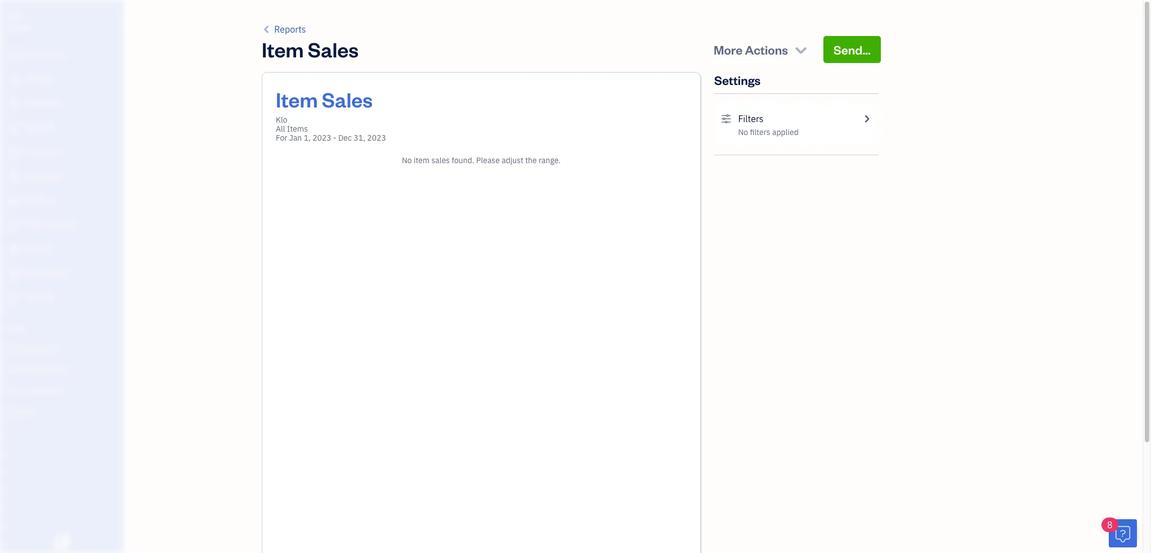 Task type: locate. For each thing, give the bounding box(es) containing it.
sales
[[432, 155, 450, 166]]

0 vertical spatial klo
[[9, 10, 21, 21]]

klo owner
[[9, 10, 31, 32]]

chart image
[[7, 268, 21, 279]]

settings link
[[3, 402, 120, 422]]

1 horizontal spatial klo
[[276, 115, 287, 125]]

klo
[[9, 10, 21, 21], [276, 115, 287, 125]]

sales inside item sales klo all items for jan 1, 2023 - dec 31, 2023
[[322, 86, 373, 113]]

0 vertical spatial item
[[262, 36, 304, 62]]

2023 right '31,'
[[367, 133, 386, 143]]

bank
[[8, 386, 25, 395]]

chevrondown image
[[793, 42, 809, 57]]

1 vertical spatial sales
[[322, 86, 373, 113]]

1 vertical spatial items
[[8, 365, 26, 374]]

1,
[[304, 133, 311, 143]]

no left item
[[402, 155, 412, 166]]

0 horizontal spatial settings
[[8, 407, 34, 416]]

klo inside klo owner
[[9, 10, 21, 21]]

0 horizontal spatial items
[[8, 365, 26, 374]]

1 vertical spatial no
[[402, 155, 412, 166]]

1 horizontal spatial 2023
[[367, 133, 386, 143]]

1 vertical spatial klo
[[276, 115, 287, 125]]

send… button
[[824, 36, 881, 63]]

dec
[[338, 133, 352, 143]]

item sales klo all items for jan 1, 2023 - dec 31, 2023
[[276, 86, 386, 143]]

no filters applied
[[738, 127, 799, 137]]

klo up the for
[[276, 115, 287, 125]]

-
[[333, 133, 336, 143]]

1 horizontal spatial settings
[[714, 72, 761, 88]]

0 horizontal spatial 2023
[[313, 133, 331, 143]]

apps link
[[3, 319, 120, 338]]

timer image
[[7, 220, 21, 231]]

sales up dec
[[322, 86, 373, 113]]

bank connections
[[8, 386, 66, 395]]

items inside main 'element'
[[8, 365, 26, 374]]

no
[[738, 127, 748, 137], [402, 155, 412, 166]]

settings down bank
[[8, 407, 34, 416]]

sales right reports button
[[308, 36, 359, 62]]

team members link
[[3, 339, 120, 359]]

item down reports
[[262, 36, 304, 62]]

owner
[[9, 23, 31, 32]]

sales
[[308, 36, 359, 62], [322, 86, 373, 113]]

no down filters
[[738, 127, 748, 137]]

the
[[525, 155, 537, 166]]

settings
[[714, 72, 761, 88], [8, 407, 34, 416]]

1 horizontal spatial no
[[738, 127, 748, 137]]

1 2023 from the left
[[313, 133, 331, 143]]

no item sales found. please adjust the range.
[[402, 155, 561, 166]]

0 vertical spatial settings
[[714, 72, 761, 88]]

settings down more
[[714, 72, 761, 88]]

more actions button
[[704, 36, 819, 63]]

items and services link
[[3, 360, 120, 380]]

chevronright image
[[862, 112, 872, 126]]

klo up owner
[[9, 10, 21, 21]]

1 horizontal spatial items
[[287, 124, 308, 134]]

reports
[[274, 24, 306, 35]]

all
[[276, 124, 285, 134]]

client image
[[7, 74, 21, 86]]

1 vertical spatial settings
[[8, 407, 34, 416]]

item inside item sales klo all items for jan 1, 2023 - dec 31, 2023
[[276, 86, 318, 113]]

item up all in the left of the page
[[276, 86, 318, 113]]

0 vertical spatial sales
[[308, 36, 359, 62]]

2023
[[313, 133, 331, 143], [367, 133, 386, 143]]

item for item sales
[[262, 36, 304, 62]]

0 vertical spatial no
[[738, 127, 748, 137]]

items left and
[[8, 365, 26, 374]]

klo inside item sales klo all items for jan 1, 2023 - dec 31, 2023
[[276, 115, 287, 125]]

sales for item sales klo all items for jan 1, 2023 - dec 31, 2023
[[322, 86, 373, 113]]

0 horizontal spatial no
[[402, 155, 412, 166]]

resource center badge image
[[1109, 520, 1137, 548]]

item sales
[[262, 36, 359, 62]]

filters
[[738, 113, 764, 124]]

item
[[262, 36, 304, 62], [276, 86, 318, 113]]

items
[[287, 124, 308, 134], [8, 365, 26, 374]]

connections
[[26, 386, 66, 395]]

estimate image
[[7, 99, 21, 110]]

apps
[[8, 324, 25, 333]]

0 vertical spatial items
[[287, 124, 308, 134]]

main element
[[0, 0, 152, 553]]

items inside item sales klo all items for jan 1, 2023 - dec 31, 2023
[[287, 124, 308, 134]]

1 vertical spatial item
[[276, 86, 318, 113]]

items right all in the left of the page
[[287, 124, 308, 134]]

0 horizontal spatial klo
[[9, 10, 21, 21]]

31,
[[354, 133, 365, 143]]

2023 left -
[[313, 133, 331, 143]]



Task type: vqa. For each thing, say whether or not it's contained in the screenshot.
middle Due
no



Task type: describe. For each thing, give the bounding box(es) containing it.
adjust
[[502, 155, 524, 166]]

more actions
[[714, 42, 788, 57]]

2 2023 from the left
[[367, 133, 386, 143]]

jan
[[289, 133, 302, 143]]

chevronleft image
[[262, 23, 272, 36]]

settings inside main 'element'
[[8, 407, 34, 416]]

8
[[1107, 520, 1113, 531]]

dashboard image
[[7, 50, 21, 61]]

team
[[8, 345, 26, 354]]

sales for item sales
[[308, 36, 359, 62]]

project image
[[7, 195, 21, 207]]

no for no filters applied
[[738, 127, 748, 137]]

money image
[[7, 244, 21, 255]]

range.
[[539, 155, 561, 166]]

freshbooks image
[[53, 535, 71, 549]]

applied
[[772, 127, 799, 137]]

more
[[714, 42, 743, 57]]

send…
[[834, 42, 871, 57]]

for
[[276, 133, 287, 143]]

and
[[27, 365, 39, 374]]

item
[[414, 155, 430, 166]]

members
[[28, 345, 57, 354]]

services
[[41, 365, 68, 374]]

item for item sales klo all items for jan 1, 2023 - dec 31, 2023
[[276, 86, 318, 113]]

actions
[[745, 42, 788, 57]]

reports button
[[262, 23, 306, 36]]

settings image
[[721, 112, 732, 126]]

expense image
[[7, 171, 21, 182]]

payment image
[[7, 147, 21, 158]]

team members
[[8, 345, 57, 354]]

bank connections link
[[3, 381, 120, 401]]

found.
[[452, 155, 474, 166]]

8 button
[[1102, 518, 1137, 548]]

please
[[476, 155, 500, 166]]

invoice image
[[7, 123, 21, 134]]

no for no item sales found. please adjust the range.
[[402, 155, 412, 166]]

filters
[[750, 127, 771, 137]]

items and services
[[8, 365, 68, 374]]

report image
[[7, 292, 21, 303]]



